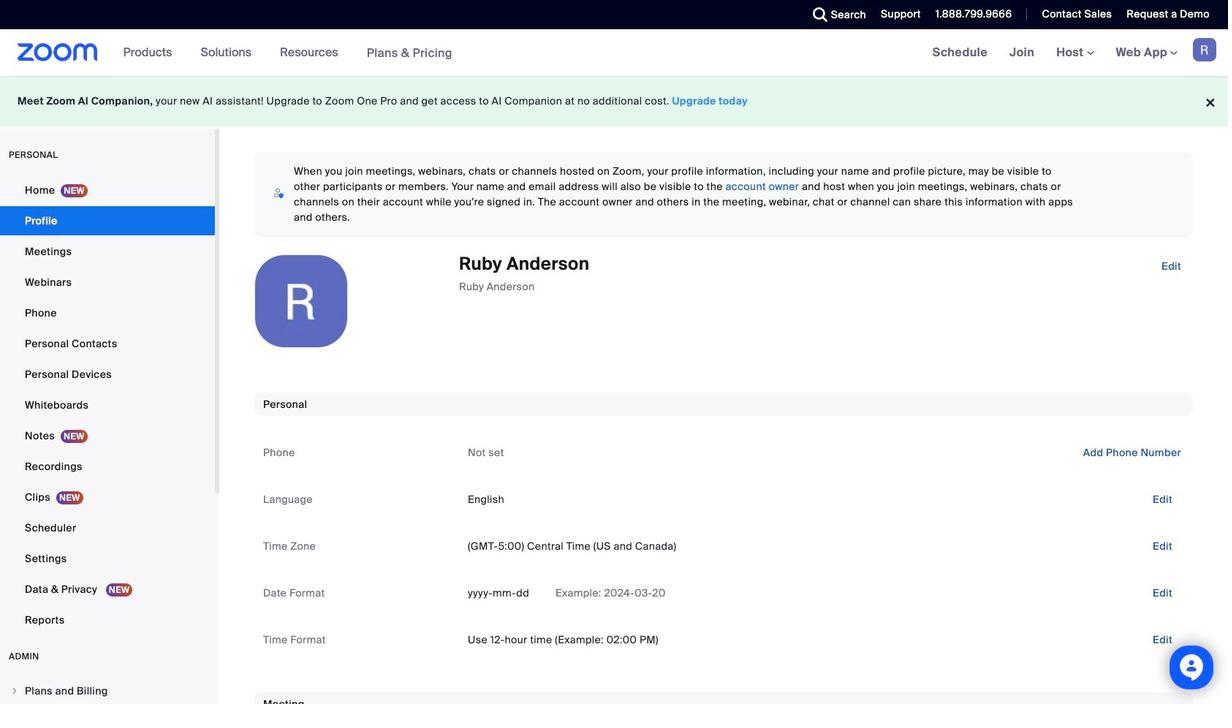 Task type: vqa. For each thing, say whether or not it's contained in the screenshot.
detailed
no



Task type: locate. For each thing, give the bounding box(es) containing it.
banner
[[0, 29, 1228, 77]]

personal menu menu
[[0, 175, 215, 636]]

footer
[[0, 76, 1228, 126]]

menu item
[[0, 677, 215, 704]]

edit user photo image
[[290, 295, 313, 308]]

zoom logo image
[[18, 43, 98, 61]]

profile picture image
[[1193, 38, 1217, 61]]

right image
[[10, 687, 19, 695]]



Task type: describe. For each thing, give the bounding box(es) containing it.
product information navigation
[[112, 29, 463, 77]]

meetings navigation
[[922, 29, 1228, 77]]

user photo image
[[255, 255, 347, 347]]



